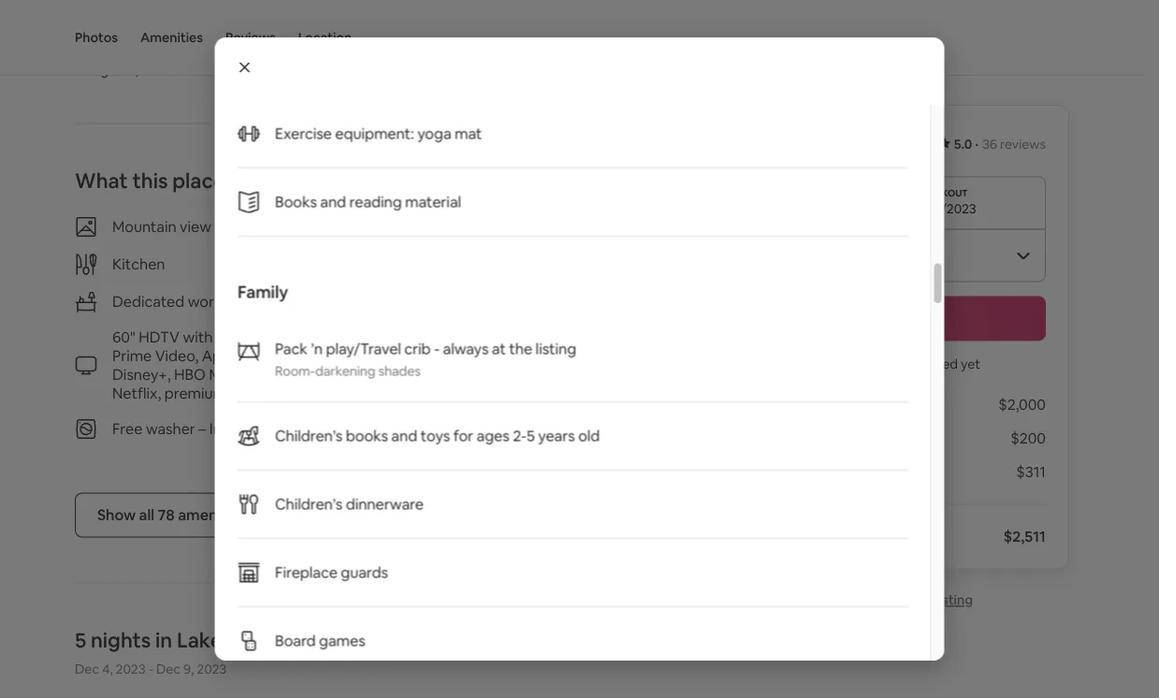 Task type: vqa. For each thing, say whether or not it's contained in the screenshot.
5 within '5 Nights In Lake Arrowhead Dec 4, 2023 - Dec 9, 2023'
yes



Task type: describe. For each thing, give the bounding box(es) containing it.
1 dec from the left
[[75, 660, 99, 677]]

ev charger - level 2
[[410, 330, 541, 349]]

room 1 - king sized bed with an adjoining bathroom image
[[75, 0, 358, 24]]

location
[[298, 29, 352, 46]]

games
[[319, 631, 365, 651]]

60"
[[112, 328, 136, 347]]

$400 x 5 nights
[[762, 395, 866, 414]]

2-
[[513, 426, 526, 446]]

5 nights in lake arrowhead dec 4, 2023 - dec 9, 2023
[[75, 627, 335, 677]]

1 horizontal spatial listing
[[936, 592, 973, 609]]

children's books and toys for ages 2-5 years old
[[275, 426, 600, 446]]

pack 'n play/travel crib - always at the listing room-darkening shades
[[275, 339, 576, 379]]

60" hdtv with amazon prime video, apple tv, disney+, hbo max, hulu, netflix, premium cable
[[112, 328, 279, 403]]

2 horizontal spatial -
[[489, 330, 494, 349]]

dinnerware
[[346, 495, 423, 514]]

amenities button
[[140, 0, 203, 75]]

hulu,
[[244, 365, 279, 384]]

airbnb service fee
[[762, 462, 887, 482]]

show all 78 amenities button
[[75, 493, 269, 538]]

washer
[[146, 419, 195, 439]]

this for what
[[132, 168, 168, 194]]

2 horizontal spatial 5
[[812, 395, 820, 414]]

family
[[237, 281, 288, 303]]

workspace
[[188, 292, 263, 311]]

toys
[[420, 426, 450, 446]]

books
[[275, 192, 317, 212]]

old
[[578, 426, 600, 446]]

on
[[532, 418, 550, 437]]

video,
[[155, 346, 199, 366]]

report this listing
[[865, 592, 973, 609]]

at
[[492, 339, 506, 358]]

offers
[[230, 168, 287, 194]]

hdtv
[[139, 328, 180, 347]]

fee
[[865, 462, 887, 482]]

78
[[158, 506, 175, 525]]

amenities
[[140, 29, 203, 46]]

reviews
[[226, 29, 276, 46]]

service
[[812, 462, 861, 482]]

$400 x 5 nights button
[[762, 395, 866, 414]]

ages
[[476, 426, 509, 446]]

crib
[[404, 339, 431, 358]]

security
[[410, 418, 467, 437]]

photos button
[[75, 0, 118, 75]]

$311
[[1017, 462, 1046, 482]]

what this place offers
[[75, 168, 287, 194]]

prime
[[112, 346, 152, 366]]

children's dinnerware
[[275, 495, 423, 514]]

$200
[[1011, 429, 1046, 448]]

amazon
[[216, 328, 273, 347]]

exercise
[[275, 124, 332, 143]]

cameras
[[470, 418, 529, 437]]

5.0 · 36 reviews
[[954, 136, 1046, 153]]

dedicated
[[112, 292, 185, 311]]

what this place offers dialog
[[215, 0, 945, 676]]

mattress
[[181, 61, 235, 78]]

show
[[97, 506, 136, 525]]

ev
[[410, 330, 429, 349]]

this for report
[[911, 592, 934, 609]]

children's for children's books and toys for ages 2-5 years old
[[275, 426, 342, 446]]

1 right bed,
[[141, 61, 147, 78]]

mountain
[[112, 217, 177, 236]]

dedicated workspace
[[112, 292, 263, 311]]

disney+,
[[112, 365, 171, 384]]

x
[[801, 395, 809, 414]]

the
[[509, 339, 532, 358]]

cable
[[230, 384, 267, 403]]

you won't be charged yet
[[828, 356, 981, 373]]

photos
[[75, 29, 118, 46]]

in
[[209, 419, 222, 439]]

floor
[[150, 61, 178, 78]]

–
[[199, 419, 206, 439]]

you
[[828, 356, 850, 373]]

$2,511
[[1004, 527, 1046, 546]]

location button
[[298, 0, 352, 75]]

amenities
[[178, 506, 247, 525]]

free washer – in unit
[[112, 419, 251, 439]]

equipment:
[[335, 124, 414, 143]]

12/9/2023 button
[[762, 176, 1046, 229]]

- inside 'pack 'n play/travel crib - always at the listing room-darkening shades'
[[434, 339, 439, 358]]

play/travel
[[326, 339, 401, 358]]

1 up floor
[[143, 39, 150, 58]]

board
[[275, 631, 315, 651]]



Task type: locate. For each thing, give the bounding box(es) containing it.
report this listing button
[[835, 592, 973, 609]]

nights right x
[[824, 395, 866, 414]]

0 horizontal spatial nights
[[91, 627, 151, 654]]

1 vertical spatial listing
[[936, 592, 973, 609]]

exercise equipment: yoga mat
[[275, 124, 482, 143]]

airbnb service fee button
[[762, 462, 887, 482]]

yet
[[961, 356, 981, 373]]

yoga
[[417, 124, 451, 143]]

charged
[[908, 356, 958, 373]]

darkening
[[315, 362, 375, 379]]

2 vertical spatial 5
[[75, 627, 86, 654]]

lake down material
[[410, 217, 442, 236]]

access
[[446, 217, 492, 236]]

1 horizontal spatial and
[[391, 426, 417, 446]]

hbo
[[174, 365, 206, 384]]

5 inside 5 nights in lake arrowhead dec 4, 2023 - dec 9, 2023
[[75, 627, 86, 654]]

1 2023 from the left
[[116, 660, 146, 677]]

bedroom 1 1 king bed, 1 floor mattress
[[75, 39, 235, 78]]

total before taxes
[[762, 527, 890, 546]]

airbnb
[[762, 462, 809, 482]]

lake inside 5 nights in lake arrowhead dec 4, 2023 - dec 9, 2023
[[177, 627, 222, 654]]

books and reading material
[[275, 192, 461, 212]]

reviews
[[1001, 136, 1046, 153]]

this up mountain
[[132, 168, 168, 194]]

max,
[[209, 365, 241, 384]]

place
[[172, 168, 225, 194]]

charger
[[432, 330, 486, 349]]

5 inside "what this place offers" dialog
[[526, 426, 535, 446]]

all
[[139, 506, 155, 525]]

nights inside 5 nights in lake arrowhead dec 4, 2023 - dec 9, 2023
[[91, 627, 151, 654]]

$400
[[762, 395, 798, 414]]

arrowhead
[[227, 627, 335, 654]]

0 vertical spatial lake
[[410, 217, 442, 236]]

1 children's from the top
[[275, 426, 342, 446]]

1 horizontal spatial lake
[[410, 217, 442, 236]]

won't
[[853, 356, 887, 373]]

be
[[890, 356, 905, 373]]

and left toys at left
[[391, 426, 417, 446]]

1 horizontal spatial nights
[[824, 395, 866, 414]]

0 vertical spatial this
[[132, 168, 168, 194]]

5 right x
[[812, 395, 820, 414]]

shades
[[378, 362, 420, 379]]

report
[[865, 592, 908, 609]]

guards
[[341, 563, 388, 582]]

12/9/2023
[[916, 201, 977, 218]]

0 horizontal spatial dec
[[75, 660, 99, 677]]

0 horizontal spatial and
[[320, 192, 346, 212]]

1 vertical spatial 5
[[526, 426, 535, 446]]

kitchen
[[112, 255, 165, 274]]

- right crib
[[434, 339, 439, 358]]

lake up the 9,
[[177, 627, 222, 654]]

fireplace guards
[[275, 563, 388, 582]]

1 vertical spatial nights
[[91, 627, 151, 654]]

0 vertical spatial listing
[[535, 339, 576, 358]]

years
[[538, 426, 575, 446]]

0 horizontal spatial -
[[148, 660, 153, 677]]

0 horizontal spatial listing
[[535, 339, 576, 358]]

dec left the 9,
[[156, 660, 181, 677]]

-
[[489, 330, 494, 349], [434, 339, 439, 358], [148, 660, 153, 677]]

dec
[[75, 660, 99, 677], [156, 660, 181, 677]]

bed,
[[111, 61, 138, 78]]

5.0
[[954, 136, 973, 153]]

5 left years
[[526, 426, 535, 446]]

1 left king at the top of page
[[75, 61, 80, 78]]

listing right report at the bottom of page
[[936, 592, 973, 609]]

0 horizontal spatial 2023
[[116, 660, 146, 677]]

unit
[[225, 419, 251, 439]]

nights
[[824, 395, 866, 414], [91, 627, 151, 654]]

5 left in
[[75, 627, 86, 654]]

bedroom 2 - king bed, walk in closet, and private bathroom image
[[373, 0, 656, 24]]

in
[[155, 627, 172, 654]]

listing inside 'pack 'n play/travel crib - always at the listing room-darkening shades'
[[535, 339, 576, 358]]

0 vertical spatial nights
[[824, 395, 866, 414]]

and right books
[[320, 192, 346, 212]]

children's for children's dinnerware
[[275, 495, 342, 514]]

1 horizontal spatial 5
[[526, 426, 535, 446]]

and
[[320, 192, 346, 212], [391, 426, 417, 446]]

before
[[801, 527, 848, 546]]

for
[[453, 426, 473, 446]]

- left the 9,
[[148, 660, 153, 677]]

0 vertical spatial 5
[[812, 395, 820, 414]]

1 horizontal spatial this
[[911, 592, 934, 609]]

children's up fireplace
[[275, 495, 342, 514]]

1 vertical spatial and
[[391, 426, 417, 446]]

1 vertical spatial children's
[[275, 495, 342, 514]]

listing right the
[[535, 339, 576, 358]]

netflix,
[[112, 384, 161, 403]]

0 horizontal spatial lake
[[177, 627, 222, 654]]

0 horizontal spatial this
[[132, 168, 168, 194]]

material
[[405, 192, 461, 212]]

lake access
[[410, 217, 492, 236]]

security cameras on property
[[410, 418, 550, 455]]

listing
[[535, 339, 576, 358], [936, 592, 973, 609]]

what
[[75, 168, 128, 194]]

5
[[812, 395, 820, 414], [526, 426, 535, 446], [75, 627, 86, 654]]

reviews button
[[226, 0, 276, 75]]

fireplace
[[275, 563, 337, 582]]

mat
[[454, 124, 482, 143]]

2023 right the 9,
[[197, 660, 227, 677]]

pack
[[275, 339, 307, 358]]

1 horizontal spatial dec
[[156, 660, 181, 677]]

reserve
[[876, 309, 932, 328]]

premium
[[165, 384, 227, 403]]

children's left books
[[275, 426, 342, 446]]

2 children's from the top
[[275, 495, 342, 514]]

2 2023 from the left
[[197, 660, 227, 677]]

2 dec from the left
[[156, 660, 181, 677]]

reading
[[349, 192, 402, 212]]

2023
[[116, 660, 146, 677], [197, 660, 227, 677]]

1 vertical spatial this
[[911, 592, 934, 609]]

·
[[976, 136, 979, 153]]

2023 right "4,"
[[116, 660, 146, 677]]

9,
[[184, 660, 194, 677]]

0 vertical spatial children's
[[275, 426, 342, 446]]

reserve button
[[762, 296, 1046, 341]]

- left level
[[489, 330, 494, 349]]

1 horizontal spatial -
[[434, 339, 439, 358]]

always
[[443, 339, 488, 358]]

this right report at the bottom of page
[[911, 592, 934, 609]]

property
[[410, 436, 472, 455]]

nights up "4,"
[[91, 627, 151, 654]]

view
[[180, 217, 212, 236]]

0 horizontal spatial 5
[[75, 627, 86, 654]]

1 vertical spatial lake
[[177, 627, 222, 654]]

- inside 5 nights in lake arrowhead dec 4, 2023 - dec 9, 2023
[[148, 660, 153, 677]]

with
[[183, 328, 213, 347]]

1 horizontal spatial 2023
[[197, 660, 227, 677]]

apple
[[202, 346, 243, 366]]

0 vertical spatial and
[[320, 192, 346, 212]]

dec left "4,"
[[75, 660, 99, 677]]



